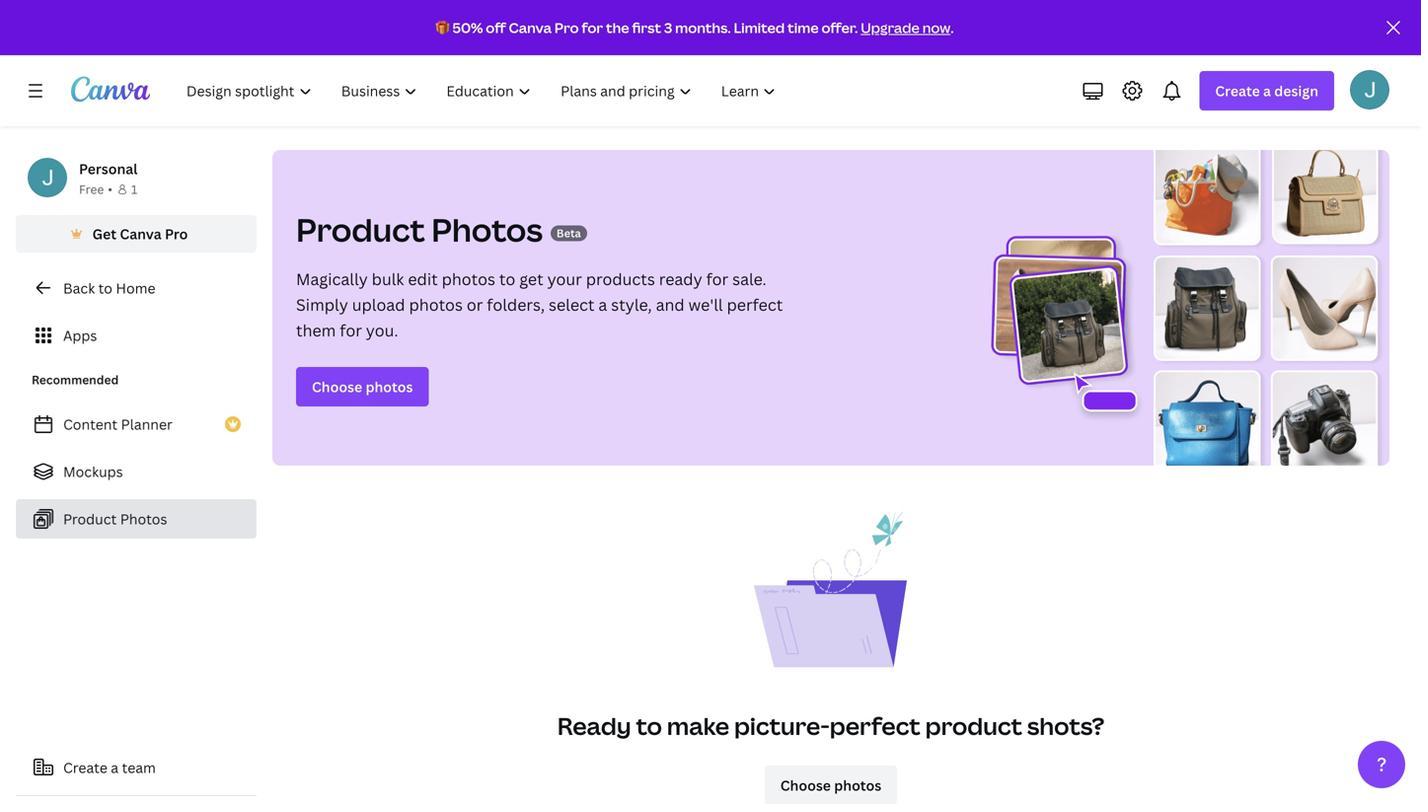 Task type: vqa. For each thing, say whether or not it's contained in the screenshot.
the select
yes



Task type: locate. For each thing, give the bounding box(es) containing it.
magically bulk edit photos to get your products ready for sale. simply upload photos or folders, select a style, and we'll perfect them for you.
[[296, 269, 783, 341]]

a
[[1264, 81, 1272, 100], [599, 294, 608, 316], [111, 759, 119, 778]]

first
[[632, 18, 662, 37]]

create inside button
[[63, 759, 108, 778]]

product up bulk
[[296, 208, 425, 251]]

1 horizontal spatial choose photos
[[781, 777, 882, 795]]

product photos" image
[[970, 150, 1390, 466]]

product down mockups
[[63, 510, 117, 529]]

select
[[549, 294, 595, 316]]

3
[[664, 18, 673, 37]]

to left make
[[636, 711, 662, 743]]

product photos
[[296, 208, 543, 251], [63, 510, 167, 529]]

design
[[1275, 81, 1319, 100]]

edit
[[408, 269, 438, 290]]

personal
[[79, 159, 138, 178]]

perfect
[[727, 294, 783, 316], [830, 711, 921, 743]]

photos down edit
[[409, 294, 463, 316]]

1 horizontal spatial product photos
[[296, 208, 543, 251]]

photos inside product photos link
[[120, 510, 167, 529]]

a inside dropdown button
[[1264, 81, 1272, 100]]

0 vertical spatial pro
[[555, 18, 579, 37]]

a left "team"
[[111, 759, 119, 778]]

offer.
[[822, 18, 858, 37]]

0 horizontal spatial pro
[[165, 225, 188, 243]]

0 horizontal spatial product photos
[[63, 510, 167, 529]]

for
[[582, 18, 603, 37], [707, 269, 729, 290], [340, 320, 362, 341]]

to inside back to home link
[[98, 279, 113, 298]]

0 vertical spatial canva
[[509, 18, 552, 37]]

upgrade
[[861, 18, 920, 37]]

to inside the magically bulk edit photos to get your products ready for sale. simply upload photos or folders, select a style, and we'll perfect them for you.
[[500, 269, 516, 290]]

product photos down mockups link
[[63, 510, 167, 529]]

list
[[16, 405, 257, 539]]

0 vertical spatial perfect
[[727, 294, 783, 316]]

to right back
[[98, 279, 113, 298]]

0 vertical spatial for
[[582, 18, 603, 37]]

to
[[500, 269, 516, 290], [98, 279, 113, 298], [636, 711, 662, 743]]

0 vertical spatial choose
[[312, 378, 363, 396]]

1 vertical spatial for
[[707, 269, 729, 290]]

folders,
[[487, 294, 545, 316]]

0 vertical spatial a
[[1264, 81, 1272, 100]]

for up the we'll
[[707, 269, 729, 290]]

1 horizontal spatial pro
[[555, 18, 579, 37]]

mockups link
[[16, 452, 257, 492]]

0 vertical spatial create
[[1216, 81, 1261, 100]]

time
[[788, 18, 819, 37]]

.
[[951, 18, 954, 37]]

photos down mockups link
[[120, 510, 167, 529]]

choose photos down you.
[[312, 378, 413, 396]]

or
[[467, 294, 483, 316]]

simply
[[296, 294, 348, 316]]

create a team button
[[16, 749, 257, 788]]

2 horizontal spatial to
[[636, 711, 662, 743]]

photos
[[432, 208, 543, 251], [120, 510, 167, 529]]

choose photos down ready to make picture-perfect product shots?
[[781, 777, 882, 795]]

0 horizontal spatial perfect
[[727, 294, 783, 316]]

a left 'style,'
[[599, 294, 608, 316]]

canva right the off
[[509, 18, 552, 37]]

0 vertical spatial photos
[[432, 208, 543, 251]]

a inside button
[[111, 759, 119, 778]]

choose photos button
[[296, 367, 429, 407], [765, 766, 898, 805]]

1 vertical spatial product
[[63, 510, 117, 529]]

them
[[296, 320, 336, 341]]

a inside the magically bulk edit photos to get your products ready for sale. simply upload photos or folders, select a style, and we'll perfect them for you.
[[599, 294, 608, 316]]

1 horizontal spatial create
[[1216, 81, 1261, 100]]

0 horizontal spatial photos
[[120, 510, 167, 529]]

pro
[[555, 18, 579, 37], [165, 225, 188, 243]]

1 vertical spatial choose photos button
[[765, 766, 898, 805]]

list containing content planner
[[16, 405, 257, 539]]

1 vertical spatial product photos
[[63, 510, 167, 529]]

1 horizontal spatial a
[[599, 294, 608, 316]]

create left design
[[1216, 81, 1261, 100]]

photos
[[442, 269, 496, 290], [409, 294, 463, 316], [366, 378, 413, 396], [835, 777, 882, 795]]

1
[[131, 181, 138, 197]]

0 horizontal spatial create
[[63, 759, 108, 778]]

choose down "picture-" at bottom right
[[781, 777, 831, 795]]

choose down them
[[312, 378, 363, 396]]

for left you.
[[340, 320, 362, 341]]

get
[[92, 225, 117, 243]]

1 vertical spatial perfect
[[830, 711, 921, 743]]

1 horizontal spatial product
[[296, 208, 425, 251]]

0 horizontal spatial product
[[63, 510, 117, 529]]

sale.
[[733, 269, 767, 290]]

0 vertical spatial product
[[296, 208, 425, 251]]

team
[[122, 759, 156, 778]]

product
[[926, 711, 1023, 743]]

1 horizontal spatial canva
[[509, 18, 552, 37]]

0 horizontal spatial to
[[98, 279, 113, 298]]

top level navigation element
[[174, 71, 793, 111]]

months.
[[676, 18, 731, 37]]

1 horizontal spatial choose
[[781, 777, 831, 795]]

1 vertical spatial photos
[[120, 510, 167, 529]]

apps
[[63, 326, 97, 345]]

0 vertical spatial product photos
[[296, 208, 543, 251]]

create inside dropdown button
[[1216, 81, 1261, 100]]

0 horizontal spatial canva
[[120, 225, 162, 243]]

beta
[[557, 225, 581, 240]]

1 horizontal spatial perfect
[[830, 711, 921, 743]]

2 vertical spatial a
[[111, 759, 119, 778]]

pro left the
[[555, 18, 579, 37]]

for left the
[[582, 18, 603, 37]]

make
[[667, 711, 730, 743]]

0 horizontal spatial for
[[340, 320, 362, 341]]

1 vertical spatial create
[[63, 759, 108, 778]]

products
[[586, 269, 656, 290]]

1 vertical spatial pro
[[165, 225, 188, 243]]

choose photos button down you.
[[296, 367, 429, 407]]

canva right the get
[[120, 225, 162, 243]]

magically
[[296, 269, 368, 290]]

to left the get
[[500, 269, 516, 290]]

choose
[[312, 378, 363, 396], [781, 777, 831, 795]]

1 vertical spatial choose photos
[[781, 777, 882, 795]]

2 horizontal spatial a
[[1264, 81, 1272, 100]]

0 vertical spatial choose photos
[[312, 378, 413, 396]]

1 horizontal spatial photos
[[432, 208, 543, 251]]

product inside product photos link
[[63, 510, 117, 529]]

and
[[656, 294, 685, 316]]

create
[[1216, 81, 1261, 100], [63, 759, 108, 778]]

0 horizontal spatial a
[[111, 759, 119, 778]]

perfect inside the magically bulk edit photos to get your products ready for sale. simply upload photos or folders, select a style, and we'll perfect them for you.
[[727, 294, 783, 316]]

choose photos
[[312, 378, 413, 396], [781, 777, 882, 795]]

canva inside button
[[120, 225, 162, 243]]

pro up back to home link
[[165, 225, 188, 243]]

photos up the get
[[432, 208, 543, 251]]

0 horizontal spatial choose photos button
[[296, 367, 429, 407]]

shots?
[[1028, 711, 1105, 743]]

product photos up edit
[[296, 208, 543, 251]]

free •
[[79, 181, 112, 197]]

canva
[[509, 18, 552, 37], [120, 225, 162, 243]]

to for ready to make picture-perfect product shots?
[[636, 711, 662, 743]]

0 horizontal spatial choose
[[312, 378, 363, 396]]

create left "team"
[[63, 759, 108, 778]]

choose photos button down ready to make picture-perfect product shots?
[[765, 766, 898, 805]]

1 horizontal spatial choose photos button
[[765, 766, 898, 805]]

1 horizontal spatial to
[[500, 269, 516, 290]]

1 vertical spatial canva
[[120, 225, 162, 243]]

mockups
[[63, 463, 123, 481]]

a left design
[[1264, 81, 1272, 100]]

1 vertical spatial a
[[599, 294, 608, 316]]

upload
[[352, 294, 405, 316]]

product
[[296, 208, 425, 251], [63, 510, 117, 529]]



Task type: describe. For each thing, give the bounding box(es) containing it.
0 horizontal spatial choose photos
[[312, 378, 413, 396]]

get
[[520, 269, 544, 290]]

product photos link
[[16, 500, 257, 539]]

50%
[[453, 18, 483, 37]]

create for create a team
[[63, 759, 108, 778]]

0 vertical spatial choose photos button
[[296, 367, 429, 407]]

bulk
[[372, 269, 404, 290]]

back to home link
[[16, 269, 257, 308]]

home
[[116, 279, 156, 298]]

product photos inside list
[[63, 510, 167, 529]]

2 horizontal spatial for
[[707, 269, 729, 290]]

🎁 50% off canva pro for the first 3 months. limited time offer. upgrade now .
[[436, 18, 954, 37]]

content planner link
[[16, 405, 257, 444]]

🎁
[[436, 18, 450, 37]]

your
[[548, 269, 582, 290]]

style,
[[611, 294, 652, 316]]

get canva pro button
[[16, 215, 257, 253]]

get canva pro
[[92, 225, 188, 243]]

create for create a design
[[1216, 81, 1261, 100]]

create a team
[[63, 759, 156, 778]]

off
[[486, 18, 506, 37]]

planner
[[121, 415, 173, 434]]

upgrade now button
[[861, 18, 951, 37]]

recommended
[[32, 372, 119, 388]]

pro inside button
[[165, 225, 188, 243]]

a for design
[[1264, 81, 1272, 100]]

2 vertical spatial for
[[340, 320, 362, 341]]

apps link
[[16, 316, 257, 355]]

1 vertical spatial choose
[[781, 777, 831, 795]]

content
[[63, 415, 118, 434]]

create a design
[[1216, 81, 1319, 100]]

now
[[923, 18, 951, 37]]

limited
[[734, 18, 785, 37]]

•
[[108, 181, 112, 197]]

ready to make picture-perfect product shots?
[[558, 711, 1105, 743]]

1 horizontal spatial for
[[582, 18, 603, 37]]

picture-
[[735, 711, 830, 743]]

ready
[[659, 269, 703, 290]]

free
[[79, 181, 104, 197]]

a for team
[[111, 759, 119, 778]]

ready
[[558, 711, 632, 743]]

you.
[[366, 320, 399, 341]]

photos down ready to make picture-perfect product shots?
[[835, 777, 882, 795]]

john smith image
[[1351, 70, 1390, 109]]

back to home
[[63, 279, 156, 298]]

photos down you.
[[366, 378, 413, 396]]

photos up or
[[442, 269, 496, 290]]

the
[[606, 18, 630, 37]]

to for back to home
[[98, 279, 113, 298]]

we'll
[[689, 294, 723, 316]]

back
[[63, 279, 95, 298]]

create a design button
[[1200, 71, 1335, 111]]

content planner
[[63, 415, 173, 434]]



